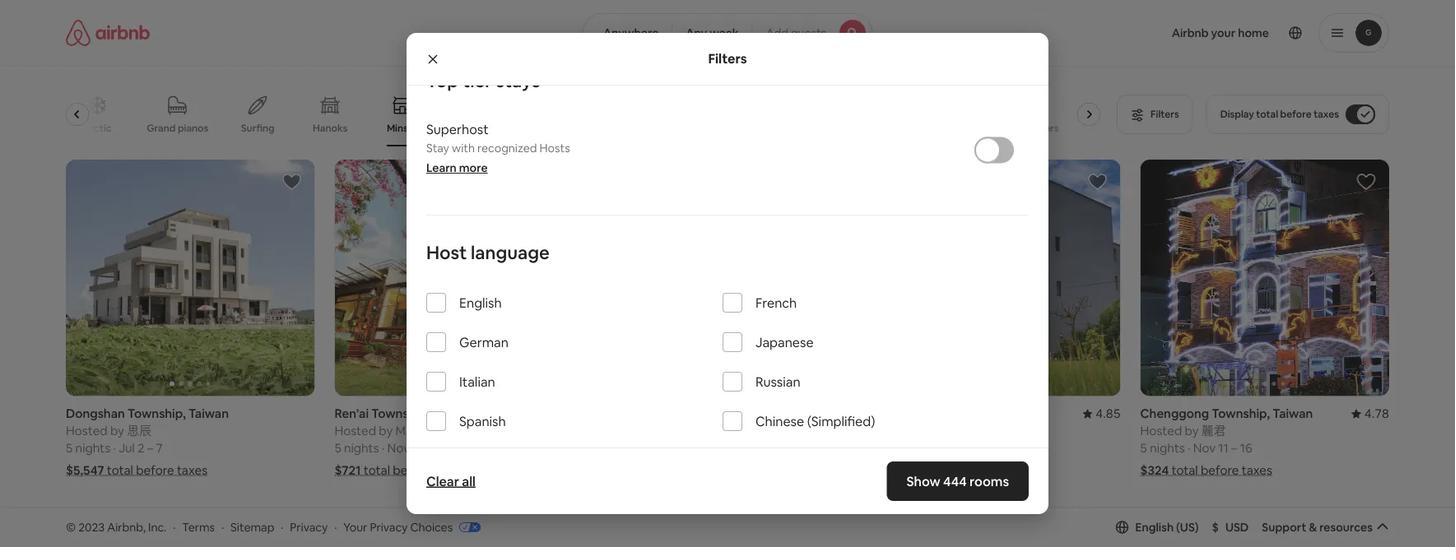 Task type: locate. For each thing, give the bounding box(es) containing it.
taxes inside dongshan township, taiwan hosted by 思辰 5 nights · jul 2 – 7 $5,547 total before taxes
[[177, 463, 208, 479]]

jul
[[119, 440, 135, 456]]

0 vertical spatial show
[[690, 448, 720, 462]]

3 hosted from the left
[[872, 423, 914, 439]]

1 vertical spatial english
[[1136, 520, 1174, 535]]

3 taiwan from the left
[[699, 406, 739, 422]]

township, for ren'ai
[[371, 406, 430, 422]]

total inside the ren'ai township, taiwan hosted by margaret 瑪格麗特 5 nights · nov 17 – 22 $721 total before taxes
[[364, 463, 390, 479]]

5 up $324
[[1141, 440, 1148, 456]]

– left 7
[[147, 440, 153, 456]]

show inside filters dialog
[[907, 473, 941, 490]]

grand pianos
[[147, 122, 209, 135]]

4 nov from the left
[[1194, 440, 1216, 456]]

spanish
[[459, 413, 506, 430]]

township,
[[128, 406, 186, 422], [371, 406, 430, 422], [638, 406, 696, 422], [907, 406, 966, 422], [1212, 406, 1271, 422]]

3 nov from the left
[[925, 440, 947, 456]]

by left 麗君
[[1185, 423, 1199, 439]]

your
[[344, 520, 368, 535]]

1 hosted from the left
[[66, 423, 108, 439]]

filters
[[708, 50, 747, 67]]

4.95 out of 5 average rating image
[[814, 406, 852, 422]]

1 taiwan from the left
[[189, 406, 229, 422]]

total right display
[[1257, 108, 1279, 121]]

before inside chenggong township, taiwan hosted by 麗君 5 nights · nov 11 – 16 $324 total before taxes
[[1201, 463, 1240, 479]]

before down 11
[[1201, 463, 1240, 479]]

nights down xiulin on the left bottom of the page
[[613, 440, 648, 456]]

– inside the ren'ai township, taiwan hosted by margaret 瑪格麗特 5 nights · nov 17 – 22 $721 total before taxes
[[427, 440, 433, 456]]

by
[[110, 423, 124, 439], [379, 423, 393, 439], [917, 423, 931, 439], [1185, 423, 1199, 439]]

nov left 29
[[656, 440, 679, 456]]

hosts
[[540, 141, 570, 156]]

(us)
[[1177, 520, 1199, 535]]

&
[[1310, 520, 1318, 535]]

– right 17
[[427, 440, 433, 456]]

2 taiwan from the left
[[432, 406, 473, 422]]

total inside chenggong township, taiwan hosted by 麗君 5 nights · nov 11 – 16 $324 total before taxes
[[1172, 463, 1199, 479]]

by left 姿華
[[917, 423, 931, 439]]

4 township, from the left
[[907, 406, 966, 422]]

xiulin
[[603, 406, 635, 422]]

nights
[[75, 440, 110, 456], [344, 440, 379, 456], [613, 440, 648, 456], [882, 440, 917, 456], [1150, 440, 1185, 456]]

5 up $721
[[335, 440, 341, 456]]

5 taiwan from the left
[[1273, 406, 1314, 422]]

1 5 from the left
[[66, 440, 73, 456]]

wujie township, taiwan hosted by 姿華 5 nights · nov 5 – 10 $1,693 total before taxes
[[872, 406, 1013, 479]]

hosted for wujie
[[872, 423, 914, 439]]

english up german
[[459, 294, 502, 311]]

0 horizontal spatial privacy
[[290, 520, 328, 535]]

– inside dongshan township, taiwan hosted by 思辰 5 nights · jul 2 – 7 $5,547 total before taxes
[[147, 440, 153, 456]]

3 township, from the left
[[638, 406, 696, 422]]

1 nights from the left
[[75, 440, 110, 456]]

6 5 from the left
[[1141, 440, 1148, 456]]

taiwan inside dongshan township, taiwan hosted by 思辰 5 nights · jul 2 – 7 $5,547 total before taxes
[[189, 406, 229, 422]]

– left the 10
[[960, 440, 966, 456]]

by for margaret
[[379, 423, 393, 439]]

township, inside dongshan township, taiwan hosted by 思辰 5 nights · jul 2 – 7 $5,547 total before taxes
[[128, 406, 186, 422]]

township, up 思辰 at the bottom left
[[128, 406, 186, 422]]

2 – from the left
[[427, 440, 433, 456]]

total right $721
[[364, 463, 390, 479]]

taxes for dongshan township, taiwan hosted by 思辰 5 nights · jul 2 – 7 $5,547 total before taxes
[[177, 463, 208, 479]]

show
[[690, 448, 720, 462], [907, 473, 941, 490]]

taxes inside the ren'ai township, taiwan hosted by margaret 瑪格麗特 5 nights · nov 17 – 22 $721 total before taxes
[[434, 463, 465, 479]]

·
[[113, 440, 116, 456], [382, 440, 385, 456], [651, 440, 654, 456], [919, 440, 922, 456], [1188, 440, 1191, 456], [173, 520, 176, 535], [221, 520, 224, 535], [281, 520, 284, 535], [334, 520, 337, 535]]

4 5 from the left
[[872, 440, 879, 456]]

privacy left your
[[290, 520, 328, 535]]

2 hosted from the left
[[335, 423, 376, 439]]

taiwan inside chenggong township, taiwan hosted by 麗君 5 nights · nov 11 – 16 $324 total before taxes
[[1273, 406, 1314, 422]]

1 horizontal spatial privacy
[[370, 520, 408, 535]]

3 nights from the left
[[613, 440, 648, 456]]

language
[[471, 241, 550, 264]]

taiwan for wujie township, taiwan hosted by 姿華 5 nights · nov 5 – 10 $1,693 total before taxes
[[968, 406, 1009, 422]]

hosted down wujie
[[872, 423, 914, 439]]

by inside dongshan township, taiwan hosted by 思辰 5 nights · jul 2 – 7 $5,547 total before taxes
[[110, 423, 124, 439]]

township, inside wujie township, taiwan hosted by 姿華 5 nights · nov 5 – 10 $1,693 total before taxes
[[907, 406, 966, 422]]

terms link
[[182, 520, 215, 535]]

hosted down "ren'ai"
[[335, 423, 376, 439]]

2 5 from the left
[[335, 440, 341, 456]]

by for 姿華
[[917, 423, 931, 439]]

total inside wujie township, taiwan hosted by 姿華 5 nights · nov 5 – 10 $1,693 total before taxes
[[912, 463, 938, 479]]

4 taiwan from the left
[[968, 406, 1009, 422]]

hosted down dongshan
[[66, 423, 108, 439]]

show left 444
[[907, 473, 941, 490]]

your privacy choices link
[[344, 520, 481, 536]]

4 – from the left
[[960, 440, 966, 456]]

before inside wujie township, taiwan hosted by 姿華 5 nights · nov 5 – 10 $1,693 total before taxes
[[941, 463, 979, 479]]

hosted for ren'ai
[[335, 423, 376, 439]]

privacy link
[[290, 520, 328, 535]]

tier
[[463, 69, 492, 92]]

total down jul
[[107, 463, 133, 479]]

nights up $324
[[1150, 440, 1185, 456]]

filters dialog
[[407, 33, 1049, 548]]

5 nights · nov 29 – dec 4
[[603, 440, 740, 456]]

stays
[[496, 69, 541, 92]]

before down the 10
[[941, 463, 979, 479]]

top tier stays
[[427, 69, 541, 92]]

1 vertical spatial show
[[907, 473, 941, 490]]

before for dongshan township, taiwan hosted by 思辰 5 nights · jul 2 – 7 $5,547 total before taxes
[[136, 463, 174, 479]]

– right 29
[[698, 440, 704, 456]]

terms · sitemap · privacy ·
[[182, 520, 337, 535]]

surfing
[[242, 122, 275, 135]]

taxes inside display total before taxes 'button'
[[1314, 108, 1340, 121]]

total right $324
[[1172, 463, 1199, 479]]

– for $324
[[1232, 440, 1238, 456]]

1 nov from the left
[[387, 440, 410, 456]]

before down 17
[[393, 463, 431, 479]]

dongshan township, taiwan hosted by 思辰 5 nights · jul 2 – 7 $5,547 total before taxes
[[66, 406, 229, 479]]

$324
[[1141, 463, 1169, 479]]

1 by from the left
[[110, 423, 124, 439]]

1 township, from the left
[[128, 406, 186, 422]]

before for wujie township, taiwan hosted by 姿華 5 nights · nov 5 – 10 $1,693 total before taxes
[[941, 463, 979, 479]]

sitemap
[[231, 520, 274, 535]]

4.85 out of 5 average rating image
[[1083, 406, 1121, 422]]

1 – from the left
[[147, 440, 153, 456]]

group
[[66, 82, 1108, 147], [66, 160, 315, 396], [335, 160, 584, 396], [603, 160, 852, 396], [872, 160, 1121, 396], [1141, 160, 1390, 396], [66, 512, 315, 548], [335, 512, 584, 548], [603, 512, 852, 548], [872, 512, 1121, 548], [1141, 512, 1390, 548]]

japanese
[[756, 334, 814, 351]]

5 up $5,547
[[66, 440, 73, 456]]

nights inside the ren'ai township, taiwan hosted by margaret 瑪格麗特 5 nights · nov 17 – 22 $721 total before taxes
[[344, 440, 379, 456]]

5 inside chenggong township, taiwan hosted by 麗君 5 nights · nov 11 – 16 $324 total before taxes
[[1141, 440, 1148, 456]]

2 nights from the left
[[344, 440, 379, 456]]

4 hosted from the left
[[1141, 423, 1183, 439]]

by inside the ren'ai township, taiwan hosted by margaret 瑪格麗特 5 nights · nov 17 – 22 $721 total before taxes
[[379, 423, 393, 439]]

taiwan inside the ren'ai township, taiwan hosted by margaret 瑪格麗特 5 nights · nov 17 – 22 $721 total before taxes
[[432, 406, 473, 422]]

german
[[459, 334, 509, 351]]

4 nights from the left
[[882, 440, 917, 456]]

before
[[1281, 108, 1312, 121], [136, 463, 174, 479], [393, 463, 431, 479], [941, 463, 979, 479], [1201, 463, 1240, 479]]

privacy
[[290, 520, 328, 535], [370, 520, 408, 535]]

1 horizontal spatial english
[[1136, 520, 1174, 535]]

by up jul
[[110, 423, 124, 439]]

clear all
[[427, 473, 476, 490]]

hosted inside the ren'ai township, taiwan hosted by margaret 瑪格麗特 5 nights · nov 17 – 22 $721 total before taxes
[[335, 423, 376, 439]]

total for dongshan township, taiwan hosted by 思辰 5 nights · jul 2 – 7 $5,547 total before taxes
[[107, 463, 133, 479]]

– for $5,547
[[147, 440, 153, 456]]

5 township, from the left
[[1212, 406, 1271, 422]]

taxes inside wujie township, taiwan hosted by 姿華 5 nights · nov 5 – 10 $1,693 total before taxes
[[982, 463, 1013, 479]]

– right 11
[[1232, 440, 1238, 456]]

taiwan for dongshan township, taiwan hosted by 思辰 5 nights · jul 2 – 7 $5,547 total before taxes
[[189, 406, 229, 422]]

2023
[[78, 520, 105, 535]]

support
[[1263, 520, 1307, 535]]

display total before taxes button
[[1207, 95, 1390, 134]]

wujie
[[872, 406, 905, 422]]

5 inside dongshan township, taiwan hosted by 思辰 5 nights · jul 2 – 7 $5,547 total before taxes
[[66, 440, 73, 456]]

township, inside chenggong township, taiwan hosted by 麗君 5 nights · nov 11 – 16 $324 total before taxes
[[1212, 406, 1271, 422]]

before down 7
[[136, 463, 174, 479]]

township, up 姿華
[[907, 406, 966, 422]]

show inside button
[[690, 448, 720, 462]]

add to wishlist: yuanshan township, taiwan image
[[1357, 524, 1377, 544]]

township, inside the ren'ai township, taiwan hosted by margaret 瑪格麗特 5 nights · nov 17 – 22 $721 total before taxes
[[371, 406, 430, 422]]

5 up $1,693
[[872, 440, 879, 456]]

nights up $1,693
[[882, 440, 917, 456]]

total inside dongshan township, taiwan hosted by 思辰 5 nights · jul 2 – 7 $5,547 total before taxes
[[107, 463, 133, 479]]

4
[[733, 440, 740, 456]]

by inside wujie township, taiwan hosted by 姿華 5 nights · nov 5 – 10 $1,693 total before taxes
[[917, 423, 931, 439]]

english (us)
[[1136, 520, 1199, 535]]

麗君
[[1202, 423, 1227, 439]]

shepherd's
[[453, 122, 504, 134]]

add to wishlist: fuxing district, taiwan image
[[551, 524, 570, 544]]

taiwan inside wujie township, taiwan hosted by 姿華 5 nights · nov 5 – 10 $1,693 total before taxes
[[968, 406, 1009, 422]]

hosted inside dongshan township, taiwan hosted by 思辰 5 nights · jul 2 – 7 $5,547 total before taxes
[[66, 423, 108, 439]]

nights inside dongshan township, taiwan hosted by 思辰 5 nights · jul 2 – 7 $5,547 total before taxes
[[75, 440, 110, 456]]

0 vertical spatial english
[[459, 294, 502, 311]]

· inside wujie township, taiwan hosted by 姿華 5 nights · nov 5 – 10 $1,693 total before taxes
[[919, 440, 922, 456]]

nov inside chenggong township, taiwan hosted by 麗君 5 nights · nov 11 – 16 $324 total before taxes
[[1194, 440, 1216, 456]]

host
[[427, 241, 467, 264]]

total
[[1257, 108, 1279, 121], [107, 463, 133, 479], [364, 463, 390, 479], [912, 463, 938, 479], [1172, 463, 1199, 479]]

444
[[944, 473, 967, 490]]

english (us) button
[[1116, 520, 1199, 535]]

nights inside chenggong township, taiwan hosted by 麗君 5 nights · nov 11 – 16 $324 total before taxes
[[1150, 440, 1185, 456]]

nights up $5,547
[[75, 440, 110, 456]]

5 down xiulin on the left bottom of the page
[[603, 440, 610, 456]]

superhost stay with recognized hosts learn more
[[427, 121, 570, 175]]

5 nights from the left
[[1150, 440, 1185, 456]]

show left map
[[690, 448, 720, 462]]

township, up 麗君
[[1212, 406, 1271, 422]]

township, for wujie
[[907, 406, 966, 422]]

nights for $5,547
[[75, 440, 110, 456]]

before right display
[[1281, 108, 1312, 121]]

1 horizontal spatial show
[[907, 473, 941, 490]]

show for show map
[[690, 448, 720, 462]]

add to wishlist: magong, taiwan image
[[282, 524, 302, 544]]

chinese
[[756, 413, 805, 430]]

nov left 11
[[1194, 440, 1216, 456]]

hosted down chenggong
[[1141, 423, 1183, 439]]

dongshan
[[66, 406, 125, 422]]

hosted inside wujie township, taiwan hosted by 姿華 5 nights · nov 5 – 10 $1,693 total before taxes
[[872, 423, 914, 439]]

township, for chenggong
[[1212, 406, 1271, 422]]

taxes for chenggong township, taiwan hosted by 麗君 5 nights · nov 11 – 16 $324 total before taxes
[[1242, 463, 1273, 479]]

township, up the 5 nights · nov 29 – dec 4
[[638, 406, 696, 422]]

before inside dongshan township, taiwan hosted by 思辰 5 nights · jul 2 – 7 $5,547 total before taxes
[[136, 463, 174, 479]]

english inside filters dialog
[[459, 294, 502, 311]]

by for 思辰
[[110, 423, 124, 439]]

nov left 17
[[387, 440, 410, 456]]

nights up $721
[[344, 440, 379, 456]]

taxes inside chenggong township, taiwan hosted by 麗君 5 nights · nov 11 – 16 $324 total before taxes
[[1242, 463, 1273, 479]]

nights inside wujie township, taiwan hosted by 姿華 5 nights · nov 5 – 10 $1,693 total before taxes
[[882, 440, 917, 456]]

show map
[[690, 448, 746, 462]]

nov inside wujie township, taiwan hosted by 姿華 5 nights · nov 5 – 10 $1,693 total before taxes
[[925, 440, 947, 456]]

hosted inside chenggong township, taiwan hosted by 麗君 5 nights · nov 11 – 16 $324 total before taxes
[[1141, 423, 1183, 439]]

思辰
[[127, 423, 152, 439]]

support & resources
[[1263, 520, 1373, 535]]

– inside wujie township, taiwan hosted by 姿華 5 nights · nov 5 – 10 $1,693 total before taxes
[[960, 440, 966, 456]]

5
[[66, 440, 73, 456], [335, 440, 341, 456], [603, 440, 610, 456], [872, 440, 879, 456], [950, 440, 957, 456], [1141, 440, 1148, 456]]

1 privacy from the left
[[290, 520, 328, 535]]

more
[[459, 161, 488, 175]]

2 by from the left
[[379, 423, 393, 439]]

english left '(us)'
[[1136, 520, 1174, 535]]

– inside chenggong township, taiwan hosted by 麗君 5 nights · nov 11 – 16 $324 total before taxes
[[1232, 440, 1238, 456]]

2 township, from the left
[[371, 406, 430, 422]]

None search field
[[583, 13, 873, 53]]

0 horizontal spatial show
[[690, 448, 720, 462]]

by left the margaret
[[379, 423, 393, 439]]

5 – from the left
[[1232, 440, 1238, 456]]

4 by from the left
[[1185, 423, 1199, 439]]

by inside chenggong township, taiwan hosted by 麗君 5 nights · nov 11 – 16 $324 total before taxes
[[1185, 423, 1199, 439]]

© 2023 airbnb, inc. ·
[[66, 520, 176, 535]]

pianos
[[178, 122, 209, 135]]

4.78
[[1365, 406, 1390, 422]]

5 down 姿華
[[950, 440, 957, 456]]

learn
[[427, 161, 457, 175]]

your privacy choices
[[344, 520, 453, 535]]

3 by from the left
[[917, 423, 931, 439]]

hosted
[[66, 423, 108, 439], [335, 423, 376, 439], [872, 423, 914, 439], [1141, 423, 1183, 439]]

total left 444
[[912, 463, 938, 479]]

privacy right your
[[370, 520, 408, 535]]

township, up the margaret
[[371, 406, 430, 422]]

$ usd
[[1213, 520, 1249, 535]]

0 horizontal spatial english
[[459, 294, 502, 311]]

minsus
[[387, 122, 419, 135]]

4.95
[[828, 406, 852, 422]]

nov
[[387, 440, 410, 456], [656, 440, 679, 456], [925, 440, 947, 456], [1194, 440, 1216, 456]]

nov down 姿華
[[925, 440, 947, 456]]

russian
[[756, 373, 801, 390]]



Task type: describe. For each thing, give the bounding box(es) containing it.
add
[[766, 26, 789, 40]]

campers
[[1017, 122, 1060, 135]]

2
[[138, 440, 145, 456]]

stay
[[427, 141, 450, 156]]

3 5 from the left
[[603, 440, 610, 456]]

map
[[722, 448, 746, 462]]

· inside the ren'ai township, taiwan hosted by margaret 瑪格麗特 5 nights · nov 17 – 22 $721 total before taxes
[[382, 440, 385, 456]]

4.85
[[1096, 406, 1121, 422]]

english for english
[[459, 294, 502, 311]]

$5,547
[[66, 463, 104, 479]]

group containing shepherd's huts
[[66, 82, 1108, 147]]

add to wishlist: dongshan township, taiwan image
[[282, 172, 302, 192]]

hosted for chenggong
[[1141, 423, 1183, 439]]

all
[[462, 473, 476, 490]]

nights for $324
[[1150, 440, 1185, 456]]

by for 麗君
[[1185, 423, 1199, 439]]

taiwan for chenggong township, taiwan hosted by 麗君 5 nights · nov 11 – 16 $324 total before taxes
[[1273, 406, 1314, 422]]

(simplified)
[[807, 413, 876, 430]]

none search field containing anywhere
[[583, 13, 873, 53]]

chenggong township, taiwan hosted by 麗君 5 nights · nov 11 – 16 $324 total before taxes
[[1141, 406, 1314, 479]]

choices
[[410, 520, 453, 535]]

姿華
[[933, 423, 958, 439]]

5 5 from the left
[[950, 440, 957, 456]]

10
[[969, 440, 981, 456]]

huts
[[506, 122, 527, 134]]

add to wishlist: chenggong township, taiwan image
[[1357, 172, 1377, 192]]

7
[[156, 440, 163, 456]]

recognized
[[478, 141, 537, 156]]

clear all button
[[418, 465, 484, 498]]

sitemap link
[[231, 520, 274, 535]]

total for chenggong township, taiwan hosted by 麗君 5 nights · nov 11 – 16 $324 total before taxes
[[1172, 463, 1199, 479]]

chinese (simplified)
[[756, 413, 876, 430]]

3 – from the left
[[698, 440, 704, 456]]

township, for dongshan
[[128, 406, 186, 422]]

· inside chenggong township, taiwan hosted by 麗君 5 nights · nov 11 – 16 $324 total before taxes
[[1188, 440, 1191, 456]]

superhost
[[427, 121, 489, 138]]

29
[[681, 440, 696, 456]]

learn more link
[[427, 161, 488, 175]]

16
[[1241, 440, 1253, 456]]

township, for xiulin
[[638, 406, 696, 422]]

display
[[1221, 108, 1255, 121]]

dec
[[707, 440, 730, 456]]

show for show 444 rooms
[[907, 473, 941, 490]]

week
[[710, 26, 739, 40]]

english for english (us)
[[1136, 520, 1174, 535]]

before for chenggong township, taiwan hosted by 麗君 5 nights · nov 11 – 16 $324 total before taxes
[[1201, 463, 1240, 479]]

with
[[452, 141, 475, 156]]

· inside dongshan township, taiwan hosted by 思辰 5 nights · jul 2 – 7 $5,547 total before taxes
[[113, 440, 116, 456]]

hanoks
[[313, 122, 348, 135]]

taiwan for ren'ai township, taiwan hosted by margaret 瑪格麗特 5 nights · nov 17 – 22 $721 total before taxes
[[432, 406, 473, 422]]

arctic
[[83, 122, 112, 135]]

margaret
[[396, 423, 448, 439]]

nov inside the ren'ai township, taiwan hosted by margaret 瑪格麗特 5 nights · nov 17 – 22 $721 total before taxes
[[387, 440, 410, 456]]

taxes for wujie township, taiwan hosted by 姿華 5 nights · nov 5 – 10 $1,693 total before taxes
[[982, 463, 1013, 479]]

add to wishlist: wujie township, taiwan image
[[1088, 172, 1108, 192]]

anywhere
[[603, 26, 659, 40]]

add to wishlist: shoufeng township, taiwan image
[[819, 524, 839, 544]]

瑪格麗特
[[451, 423, 500, 439]]

any
[[686, 26, 707, 40]]

show 444 rooms
[[907, 473, 1010, 490]]

total inside 'button'
[[1257, 108, 1279, 121]]

total for wujie township, taiwan hosted by 姿華 5 nights · nov 5 – 10 $1,693 total before taxes
[[912, 463, 938, 479]]

©
[[66, 520, 76, 535]]

$721
[[335, 463, 361, 479]]

before inside the ren'ai township, taiwan hosted by margaret 瑪格麗特 5 nights · nov 17 – 22 $721 total before taxes
[[393, 463, 431, 479]]

22
[[436, 440, 450, 456]]

2 nov from the left
[[656, 440, 679, 456]]

show map button
[[673, 435, 782, 475]]

usd
[[1226, 520, 1249, 535]]

nights for $1,693
[[882, 440, 917, 456]]

2 privacy from the left
[[370, 520, 408, 535]]

– for $1,693
[[960, 440, 966, 456]]

resources
[[1320, 520, 1373, 535]]

anywhere button
[[583, 13, 673, 53]]

support & resources button
[[1263, 520, 1390, 535]]

top
[[427, 69, 459, 92]]

guests
[[791, 26, 827, 40]]

add guests button
[[752, 13, 873, 53]]

french
[[756, 294, 797, 311]]

11
[[1219, 440, 1229, 456]]

airbnb,
[[107, 520, 146, 535]]

5 inside the ren'ai township, taiwan hosted by margaret 瑪格麗特 5 nights · nov 17 – 22 $721 total before taxes
[[335, 440, 341, 456]]

$
[[1213, 520, 1219, 535]]

display total before taxes
[[1221, 108, 1340, 121]]

add guests
[[766, 26, 827, 40]]

any week
[[686, 26, 739, 40]]

terms
[[182, 520, 215, 535]]

taiwan for xiulin township, taiwan
[[699, 406, 739, 422]]

host language
[[427, 241, 550, 264]]

clear
[[427, 473, 459, 490]]

profile element
[[893, 0, 1390, 66]]

grand
[[147, 122, 176, 135]]

italian
[[459, 373, 495, 390]]

rooms
[[970, 473, 1010, 490]]

any week button
[[672, 13, 753, 53]]

4.78 out of 5 average rating image
[[1352, 406, 1390, 422]]

before inside display total before taxes 'button'
[[1281, 108, 1312, 121]]

17
[[413, 440, 424, 456]]

hosted for dongshan
[[66, 423, 108, 439]]

ren'ai
[[335, 406, 369, 422]]



Task type: vqa. For each thing, say whether or not it's contained in the screenshot.
7
yes



